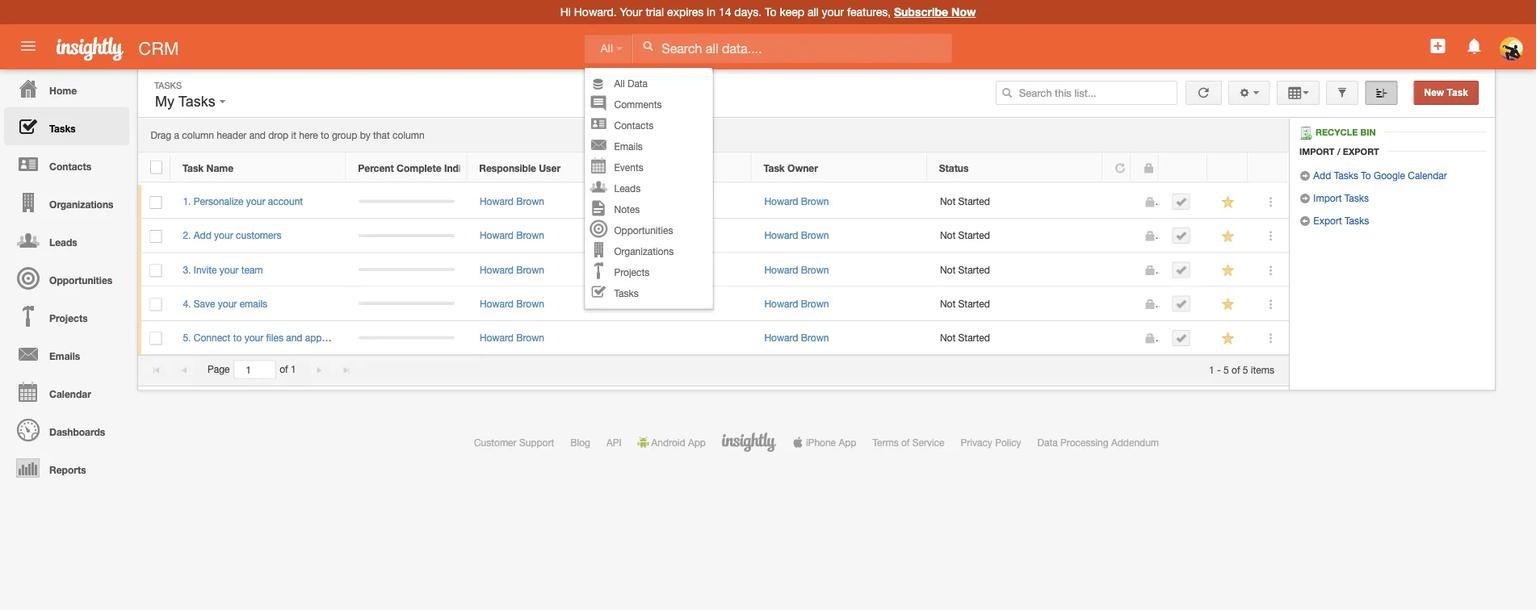 Task type: vqa. For each thing, say whether or not it's contained in the screenshot.
rightmost column
yes



Task type: locate. For each thing, give the bounding box(es) containing it.
private task image for 4. save your emails
[[1145, 299, 1156, 310]]

now
[[952, 5, 976, 19]]

3 not started from the top
[[940, 264, 991, 275]]

0 horizontal spatial and
[[249, 130, 266, 141]]

1 horizontal spatial column
[[393, 130, 425, 141]]

1 vertical spatial data
[[1038, 437, 1058, 448]]

1 vertical spatial to
[[1362, 170, 1372, 181]]

0 horizontal spatial projects link
[[4, 297, 129, 335]]

mark this task complete image for 3. invite your team
[[1176, 265, 1187, 276]]

not started for 4. save your emails
[[940, 298, 991, 310]]

press ctrl + space to group column header down cog icon
[[1208, 153, 1248, 183]]

tasks
[[154, 80, 182, 91], [178, 93, 215, 110], [49, 123, 76, 134], [1335, 170, 1359, 181], [1345, 192, 1370, 204], [1345, 215, 1370, 226], [615, 288, 639, 299]]

following image for 3. invite your team
[[1221, 263, 1237, 278]]

notes
[[615, 204, 640, 215]]

1 vertical spatial projects
[[49, 313, 88, 324]]

0 horizontal spatial leads
[[49, 237, 77, 248]]

organizations link
[[4, 183, 129, 221], [585, 241, 713, 262]]

addendum
[[1112, 437, 1160, 448]]

1 horizontal spatial 1
[[1210, 364, 1215, 376]]

home link
[[4, 69, 129, 107]]

private task image
[[1143, 163, 1155, 174], [1145, 197, 1156, 208], [1145, 231, 1156, 242], [1145, 265, 1156, 276]]

projects link down notes link
[[585, 262, 713, 283]]

emails up calendar link
[[49, 351, 80, 362]]

1 vertical spatial add
[[194, 230, 212, 241]]

tasks inside button
[[178, 93, 215, 110]]

navigation
[[0, 69, 129, 487]]

1 horizontal spatial tasks link
[[585, 283, 713, 304]]

press ctrl + space to group column header
[[1160, 153, 1208, 183], [1208, 153, 1248, 183], [1248, 153, 1289, 183]]

projects link up calendar link
[[4, 297, 129, 335]]

row group
[[138, 185, 1290, 356]]

1 circle arrow right image from the top
[[1300, 170, 1311, 182]]

cell
[[346, 185, 467, 219], [643, 185, 752, 219], [1104, 185, 1132, 219], [1160, 185, 1209, 219], [346, 219, 467, 253], [643, 219, 752, 253], [1104, 219, 1132, 253], [1160, 219, 1209, 253], [346, 253, 467, 287], [643, 253, 752, 287], [1104, 253, 1132, 287], [1160, 253, 1209, 287], [346, 287, 467, 321], [643, 287, 752, 321], [1104, 287, 1132, 321], [1160, 287, 1209, 321], [346, 321, 467, 356], [643, 321, 752, 356], [1104, 321, 1132, 356], [1160, 321, 1209, 356]]

contacts link
[[585, 115, 713, 136], [4, 145, 129, 183]]

1 row from the top
[[138, 153, 1289, 183]]

1 horizontal spatial leads
[[615, 183, 641, 194]]

not started for 3. invite your team
[[940, 264, 991, 275]]

5 not started cell from the top
[[928, 321, 1104, 356]]

contacts down comments
[[615, 120, 654, 131]]

0 horizontal spatial projects
[[49, 313, 88, 324]]

1 vertical spatial and
[[286, 332, 303, 344]]

1 horizontal spatial leads link
[[585, 178, 713, 199]]

column right a
[[182, 130, 214, 141]]

my tasks button
[[151, 90, 230, 114]]

task left the name
[[183, 162, 204, 174]]

0 vertical spatial emails
[[615, 141, 643, 152]]

header
[[217, 130, 247, 141]]

5 left items
[[1243, 364, 1249, 376]]

subscribe
[[894, 5, 949, 19]]

1 horizontal spatial opportunities link
[[585, 220, 713, 241]]

1 vertical spatial mark this task complete image
[[1176, 333, 1187, 344]]

circle arrow right image
[[1300, 170, 1311, 182], [1300, 193, 1311, 204]]

column
[[182, 130, 214, 141], [393, 130, 425, 141]]

mark this task complete image
[[1176, 196, 1187, 208], [1176, 230, 1187, 242], [1176, 299, 1187, 310]]

your left account
[[246, 196, 265, 207]]

all up comments
[[615, 78, 625, 89]]

1 horizontal spatial projects link
[[585, 262, 713, 283]]

1 horizontal spatial contacts link
[[585, 115, 713, 136]]

projects
[[615, 267, 650, 278], [49, 313, 88, 324]]

import up export tasks link
[[1314, 192, 1343, 204]]

add right 2.
[[194, 230, 212, 241]]

1 private task image from the top
[[1145, 299, 1156, 310]]

emails link up dashboards link
[[4, 335, 129, 373]]

add tasks to google calendar
[[1311, 170, 1448, 181]]

2 started from the top
[[959, 230, 991, 241]]

0 vertical spatial private task image
[[1145, 299, 1156, 310]]

2 following image from the top
[[1221, 229, 1237, 244]]

row
[[138, 153, 1289, 183], [138, 185, 1290, 219], [138, 219, 1290, 253], [138, 253, 1290, 287], [138, 287, 1290, 321], [138, 321, 1290, 356]]

emails link up the events
[[585, 136, 713, 157]]

0 vertical spatial opportunities link
[[585, 220, 713, 241]]

howard brown link
[[480, 196, 545, 207], [765, 196, 829, 207], [480, 230, 545, 241], [765, 230, 829, 241], [480, 264, 545, 275], [765, 264, 829, 275], [480, 298, 545, 310], [765, 298, 829, 310], [480, 332, 545, 344], [765, 332, 829, 344]]

following image for 2. add your customers
[[1221, 229, 1237, 244]]

not started cell for 4. save your emails
[[928, 287, 1104, 321]]

3 started from the top
[[959, 264, 991, 275]]

to inside row
[[233, 332, 242, 344]]

5 started from the top
[[959, 332, 991, 344]]

recycle
[[1316, 127, 1359, 138]]

4 started from the top
[[959, 298, 991, 310]]

3 following image from the top
[[1221, 263, 1237, 278]]

row containing task name
[[138, 153, 1289, 183]]

5. connect to your files and apps
[[183, 332, 327, 344]]

1 not started from the top
[[940, 196, 991, 207]]

1 vertical spatial import
[[1314, 192, 1343, 204]]

contacts link for home link
[[4, 145, 129, 183]]

in
[[707, 5, 716, 19]]

0 vertical spatial all
[[601, 42, 613, 55]]

1 horizontal spatial export
[[1344, 146, 1380, 157]]

by
[[360, 130, 371, 141]]

circle arrow right image inside the import tasks link
[[1300, 193, 1311, 204]]

show sidebar image
[[1377, 87, 1388, 99]]

5.
[[183, 332, 191, 344]]

0 vertical spatial contacts
[[615, 120, 654, 131]]

2 not started cell from the top
[[928, 219, 1104, 253]]

customer
[[474, 437, 517, 448]]

all
[[601, 42, 613, 55], [615, 78, 625, 89]]

mark this task complete image for 5. connect to your files and apps
[[1176, 333, 1187, 344]]

0 horizontal spatial opportunities
[[49, 275, 113, 286]]

2 not from the top
[[940, 230, 956, 241]]

0 horizontal spatial of
[[280, 364, 288, 376]]

apps
[[305, 332, 327, 344]]

private task image for customers
[[1145, 231, 1156, 242]]

tasks inside navigation
[[49, 123, 76, 134]]

not started cell
[[928, 185, 1104, 219], [928, 219, 1104, 253], [928, 253, 1104, 287], [928, 287, 1104, 321], [928, 321, 1104, 356]]

task left owner
[[764, 162, 785, 174]]

1 left the -
[[1210, 364, 1215, 376]]

2 vertical spatial mark this task complete image
[[1176, 299, 1187, 310]]

1 vertical spatial organizations link
[[585, 241, 713, 262]]

complete
[[397, 162, 442, 174]]

3 not from the top
[[940, 264, 956, 275]]

import for import tasks
[[1314, 192, 1343, 204]]

0 vertical spatial data
[[628, 78, 648, 89]]

of right the -
[[1232, 364, 1241, 376]]

privacy
[[961, 437, 993, 448]]

0 vertical spatial to
[[321, 130, 329, 141]]

0 horizontal spatial 5
[[1224, 364, 1230, 376]]

0 horizontal spatial column
[[182, 130, 214, 141]]

None checkbox
[[150, 161, 162, 174], [150, 264, 162, 277], [150, 161, 162, 174], [150, 264, 162, 277]]

keep
[[780, 5, 805, 19]]

4 not started from the top
[[940, 298, 991, 310]]

and inside row group
[[286, 332, 303, 344]]

private task image
[[1145, 299, 1156, 310], [1145, 333, 1156, 344]]

1 app from the left
[[688, 437, 706, 448]]

recycle bin
[[1316, 127, 1377, 138]]

all link
[[585, 34, 633, 63]]

not
[[940, 196, 956, 207], [940, 230, 956, 241], [940, 264, 956, 275], [940, 298, 956, 310], [940, 332, 956, 344]]

started for 2. add your customers
[[959, 230, 991, 241]]

4. save your emails
[[183, 298, 268, 310]]

Search this list... text field
[[996, 81, 1178, 105]]

0 horizontal spatial leads link
[[4, 221, 129, 259]]

following image for 1. personalize your account
[[1221, 195, 1237, 210]]

1 horizontal spatial to
[[321, 130, 329, 141]]

3 not started cell from the top
[[928, 253, 1104, 287]]

started
[[959, 196, 991, 207], [959, 230, 991, 241], [959, 264, 991, 275], [959, 298, 991, 310], [959, 332, 991, 344]]

4 not started cell from the top
[[928, 287, 1104, 321]]

0 vertical spatial mark this task complete image
[[1176, 265, 1187, 276]]

projects up calendar link
[[49, 313, 88, 324]]

6 row from the top
[[138, 321, 1290, 356]]

search image
[[1002, 87, 1013, 99]]

2 column from the left
[[393, 130, 425, 141]]

all for all
[[601, 42, 613, 55]]

1 vertical spatial leads
[[49, 237, 77, 248]]

0 horizontal spatial contacts link
[[4, 145, 129, 183]]

1 not from the top
[[940, 196, 956, 207]]

2 row from the top
[[138, 185, 1290, 219]]

2 5 from the left
[[1243, 364, 1249, 376]]

1 mark this task complete image from the top
[[1176, 196, 1187, 208]]

private task image for account
[[1145, 197, 1156, 208]]

status
[[940, 162, 969, 174]]

1 horizontal spatial emails link
[[585, 136, 713, 157]]

app right android
[[688, 437, 706, 448]]

data up comments
[[628, 78, 648, 89]]

customer support
[[474, 437, 555, 448]]

4 not from the top
[[940, 298, 956, 310]]

opportunities
[[615, 225, 673, 236], [49, 275, 113, 286]]

emails
[[615, 141, 643, 152], [49, 351, 80, 362]]

tasks link
[[4, 107, 129, 145], [585, 283, 713, 304]]

1 vertical spatial contacts
[[49, 161, 91, 172]]

subscribe now link
[[894, 5, 976, 19]]

1 vertical spatial calendar
[[49, 389, 91, 400]]

1 vertical spatial tasks link
[[585, 283, 713, 304]]

2 horizontal spatial of
[[1232, 364, 1241, 376]]

mark this task complete image
[[1176, 265, 1187, 276], [1176, 333, 1187, 344]]

0 horizontal spatial export
[[1314, 215, 1343, 226]]

not for 3. invite your team
[[940, 264, 956, 275]]

3 press ctrl + space to group column header from the left
[[1248, 153, 1289, 183]]

calendar right google
[[1409, 170, 1448, 181]]

all data link
[[585, 73, 713, 94]]

to left keep
[[765, 5, 777, 19]]

1 vertical spatial opportunities
[[49, 275, 113, 286]]

calendar up dashboards link
[[49, 389, 91, 400]]

0 vertical spatial mark this task complete image
[[1176, 196, 1187, 208]]

row containing 1. personalize your account
[[138, 185, 1290, 219]]

0 horizontal spatial to
[[765, 5, 777, 19]]

/
[[1338, 146, 1341, 157]]

not for 2. add your customers
[[940, 230, 956, 241]]

app right "iphone"
[[839, 437, 857, 448]]

1 horizontal spatial opportunities
[[615, 225, 673, 236]]

1 column from the left
[[182, 130, 214, 141]]

0 horizontal spatial add
[[194, 230, 212, 241]]

2 1 from the left
[[1210, 364, 1215, 376]]

export tasks
[[1311, 215, 1370, 226]]

home
[[49, 85, 77, 96]]

of right terms
[[902, 437, 910, 448]]

started for 3. invite your team
[[959, 264, 991, 275]]

column right that on the top of page
[[393, 130, 425, 141]]

policy
[[996, 437, 1022, 448]]

2 circle arrow right image from the top
[[1300, 193, 1311, 204]]

0 vertical spatial and
[[249, 130, 266, 141]]

press ctrl + space to group column header left /
[[1248, 153, 1289, 183]]

show list view filters image
[[1337, 87, 1349, 99]]

api link
[[607, 437, 622, 448]]

0 vertical spatial add
[[1314, 170, 1332, 181]]

all down howard. on the left top
[[601, 42, 613, 55]]

0 vertical spatial tasks link
[[4, 107, 129, 145]]

1 vertical spatial private task image
[[1145, 333, 1156, 344]]

projects link
[[585, 262, 713, 283], [4, 297, 129, 335]]

your right save
[[218, 298, 237, 310]]

1 vertical spatial opportunities link
[[4, 259, 129, 297]]

1 right 1 "field" in the left bottom of the page
[[291, 364, 296, 376]]

projects down notes
[[615, 267, 650, 278]]

not started cell for 5. connect to your files and apps
[[928, 321, 1104, 356]]

contacts link down comments
[[585, 115, 713, 136]]

to left google
[[1362, 170, 1372, 181]]

0 vertical spatial organizations link
[[4, 183, 129, 221]]

projects inside navigation
[[49, 313, 88, 324]]

your
[[620, 5, 643, 19]]

not for 1. personalize your account
[[940, 196, 956, 207]]

-
[[1218, 364, 1222, 376]]

android app link
[[638, 437, 706, 448]]

5 not started from the top
[[940, 332, 991, 344]]

following image
[[1221, 195, 1237, 210], [1221, 229, 1237, 244], [1221, 263, 1237, 278], [1221, 297, 1237, 312]]

not started for 1. personalize your account
[[940, 196, 991, 207]]

1 horizontal spatial all
[[615, 78, 625, 89]]

app
[[688, 437, 706, 448], [839, 437, 857, 448]]

0 horizontal spatial app
[[688, 437, 706, 448]]

1 vertical spatial mark this task complete image
[[1176, 230, 1187, 242]]

1.
[[183, 196, 191, 207]]

1 horizontal spatial 5
[[1243, 364, 1249, 376]]

1 started from the top
[[959, 196, 991, 207]]

5 right the -
[[1224, 364, 1230, 376]]

export
[[1344, 146, 1380, 157], [1314, 215, 1343, 226]]

0 horizontal spatial calendar
[[49, 389, 91, 400]]

and left drop
[[249, 130, 266, 141]]

export down the bin
[[1344, 146, 1380, 157]]

4 following image from the top
[[1221, 297, 1237, 312]]

name
[[206, 162, 234, 174]]

calendar link
[[4, 373, 129, 411]]

0 horizontal spatial task
[[183, 162, 204, 174]]

opportunities link
[[585, 220, 713, 241], [4, 259, 129, 297]]

mark this task complete image for 4. save your emails
[[1176, 299, 1187, 310]]

0 horizontal spatial contacts
[[49, 161, 91, 172]]

your up 3. invite your team
[[214, 230, 233, 241]]

contacts link down 'home'
[[4, 145, 129, 183]]

not started cell for 1. personalize your account
[[928, 185, 1104, 219]]

0 horizontal spatial opportunities link
[[4, 259, 129, 297]]

0 vertical spatial calendar
[[1409, 170, 1448, 181]]

of right 1 "field" in the left bottom of the page
[[280, 364, 288, 376]]

Search all data.... text field
[[634, 34, 952, 63]]

contacts down 'home'
[[49, 161, 91, 172]]

1 vertical spatial circle arrow right image
[[1300, 193, 1311, 204]]

1 horizontal spatial and
[[286, 332, 303, 344]]

3 row from the top
[[138, 219, 1290, 253]]

percent complete indicator responsible user
[[358, 162, 561, 174]]

to right here
[[321, 130, 329, 141]]

1 vertical spatial to
[[233, 332, 242, 344]]

add inside row
[[194, 230, 212, 241]]

task right new
[[1448, 87, 1469, 98]]

circle arrow right image inside add tasks to google calendar link
[[1300, 170, 1311, 182]]

1 horizontal spatial add
[[1314, 170, 1332, 181]]

press ctrl + space to group column header right 'repeating task' icon
[[1160, 153, 1208, 183]]

0 horizontal spatial organizations
[[49, 199, 114, 210]]

mark this task complete image for 1. personalize your account
[[1176, 196, 1187, 208]]

data left processing at right bottom
[[1038, 437, 1058, 448]]

1 vertical spatial all
[[615, 78, 625, 89]]

1 vertical spatial contacts link
[[4, 145, 129, 183]]

1 not started cell from the top
[[928, 185, 1104, 219]]

0 horizontal spatial to
[[233, 332, 242, 344]]

howard
[[480, 196, 514, 207], [765, 196, 799, 207], [480, 230, 514, 241], [765, 230, 799, 241], [480, 264, 514, 275], [765, 264, 799, 275], [480, 298, 514, 310], [765, 298, 799, 310], [480, 332, 514, 344], [765, 332, 799, 344]]

1 horizontal spatial calendar
[[1409, 170, 1448, 181]]

2 app from the left
[[839, 437, 857, 448]]

customers
[[236, 230, 282, 241]]

1 horizontal spatial of
[[902, 437, 910, 448]]

google
[[1374, 170, 1406, 181]]

4 row from the top
[[138, 253, 1290, 287]]

0 horizontal spatial emails
[[49, 351, 80, 362]]

0 horizontal spatial data
[[628, 78, 648, 89]]

1 5 from the left
[[1224, 364, 1230, 376]]

new task
[[1425, 87, 1469, 98]]

circle arrow right image up "circle arrow left" icon
[[1300, 193, 1311, 204]]

1 horizontal spatial contacts
[[615, 120, 654, 131]]

2 private task image from the top
[[1145, 333, 1156, 344]]

row containing 3. invite your team
[[138, 253, 1290, 287]]

0 vertical spatial contacts link
[[585, 115, 713, 136]]

data processing addendum link
[[1038, 437, 1160, 448]]

0 horizontal spatial 1
[[291, 364, 296, 376]]

2 not started from the top
[[940, 230, 991, 241]]

5 not from the top
[[940, 332, 956, 344]]

0 vertical spatial organizations
[[49, 199, 114, 210]]

circle arrow right image up the import tasks link
[[1300, 170, 1311, 182]]

all data
[[615, 78, 648, 89]]

0 vertical spatial projects link
[[585, 262, 713, 283]]

task for task owner
[[764, 162, 785, 174]]

2 mark this task complete image from the top
[[1176, 230, 1187, 242]]

all inside "link"
[[615, 78, 625, 89]]

emails up the events
[[615, 141, 643, 152]]

3 mark this task complete image from the top
[[1176, 299, 1187, 310]]

1 horizontal spatial data
[[1038, 437, 1058, 448]]

export right "circle arrow left" icon
[[1314, 215, 1343, 226]]

started for 1. personalize your account
[[959, 196, 991, 207]]

row group containing 1. personalize your account
[[138, 185, 1290, 356]]

service
[[913, 437, 945, 448]]

and right files
[[286, 332, 303, 344]]

1 vertical spatial organizations
[[615, 246, 674, 257]]

0 vertical spatial emails link
[[585, 136, 713, 157]]

to right connect
[[233, 332, 242, 344]]

white image
[[643, 40, 654, 52]]

1 mark this task complete image from the top
[[1176, 265, 1187, 276]]

0 vertical spatial export
[[1344, 146, 1380, 157]]

add
[[1314, 170, 1332, 181], [194, 230, 212, 241]]

None checkbox
[[150, 196, 162, 209], [150, 230, 162, 243], [150, 299, 162, 311], [150, 333, 162, 346], [150, 196, 162, 209], [150, 230, 162, 243], [150, 299, 162, 311], [150, 333, 162, 346]]

events link
[[585, 157, 713, 178]]

data
[[628, 78, 648, 89], [1038, 437, 1058, 448]]

save
[[194, 298, 215, 310]]

1 vertical spatial emails
[[49, 351, 80, 362]]

app for android app
[[688, 437, 706, 448]]

add up the import tasks link
[[1314, 170, 1332, 181]]

your for emails
[[218, 298, 237, 310]]

0 vertical spatial circle arrow right image
[[1300, 170, 1311, 182]]

1
[[291, 364, 296, 376], [1210, 364, 1215, 376]]

your for customers
[[214, 230, 233, 241]]

2 mark this task complete image from the top
[[1176, 333, 1187, 344]]

1 following image from the top
[[1221, 195, 1237, 210]]

import tasks
[[1311, 192, 1370, 204]]

not for 4. save your emails
[[940, 298, 956, 310]]

import left /
[[1300, 146, 1335, 157]]

organizations
[[49, 199, 114, 210], [615, 246, 674, 257]]

a
[[174, 130, 179, 141]]

your left team
[[220, 264, 239, 275]]

1 vertical spatial export
[[1314, 215, 1343, 226]]

not for 5. connect to your files and apps
[[940, 332, 956, 344]]

0 vertical spatial import
[[1300, 146, 1335, 157]]

5 row from the top
[[138, 287, 1290, 321]]



Task type: describe. For each thing, give the bounding box(es) containing it.
circle arrow right image for import tasks
[[1300, 193, 1311, 204]]

terms
[[873, 437, 899, 448]]

5. connect to your files and apps link
[[183, 332, 335, 344]]

privacy policy link
[[961, 437, 1022, 448]]

items
[[1252, 364, 1275, 376]]

circle arrow left image
[[1300, 216, 1311, 227]]

terms of service
[[873, 437, 945, 448]]

your left files
[[245, 332, 264, 344]]

private task image for 5. connect to your files and apps
[[1145, 333, 1156, 344]]

data processing addendum
[[1038, 437, 1160, 448]]

terms of service link
[[873, 437, 945, 448]]

events
[[615, 162, 644, 173]]

that
[[373, 130, 390, 141]]

notifications image
[[1465, 36, 1485, 56]]

0 vertical spatial leads
[[615, 183, 641, 194]]

android
[[652, 437, 686, 448]]

0 horizontal spatial tasks link
[[4, 107, 129, 145]]

percent
[[358, 162, 394, 174]]

following image
[[1221, 331, 1237, 347]]

group
[[332, 130, 357, 141]]

of 1
[[280, 364, 296, 376]]

howard.
[[574, 5, 617, 19]]

iphone app
[[806, 437, 857, 448]]

import / export
[[1300, 146, 1380, 157]]

0 horizontal spatial emails link
[[4, 335, 129, 373]]

1 horizontal spatial organizations link
[[585, 241, 713, 262]]

0 vertical spatial opportunities
[[615, 225, 673, 236]]

cog image
[[1240, 87, 1251, 99]]

dashboards link
[[4, 411, 129, 449]]

not started cell for 2. add your customers
[[928, 219, 1104, 253]]

android app
[[652, 437, 706, 448]]

row containing 4. save your emails
[[138, 287, 1290, 321]]

your for team
[[220, 264, 239, 275]]

3. invite your team
[[183, 264, 263, 275]]

leads inside navigation
[[49, 237, 77, 248]]

0 vertical spatial projects
[[615, 267, 650, 278]]

drag a column header and drop it here to group by that column
[[151, 130, 425, 141]]

1. personalize your account link
[[183, 196, 311, 207]]

personalize
[[194, 196, 244, 207]]

iphone app link
[[793, 437, 857, 448]]

row containing 5. connect to your files and apps
[[138, 321, 1290, 356]]

add tasks to google calendar link
[[1300, 170, 1448, 182]]

team
[[241, 264, 263, 275]]

contacts link for all data "link"
[[585, 115, 713, 136]]

1 1 from the left
[[291, 364, 296, 376]]

mark this task complete image for 2. add your customers
[[1176, 230, 1187, 242]]

app for iphone app
[[839, 437, 857, 448]]

calendar inside navigation
[[49, 389, 91, 400]]

all for all data
[[615, 78, 625, 89]]

1. personalize your account
[[183, 196, 303, 207]]

2 horizontal spatial task
[[1448, 87, 1469, 98]]

bin
[[1361, 127, 1377, 138]]

files
[[266, 332, 284, 344]]

drop
[[268, 130, 289, 141]]

repeating task image
[[1115, 163, 1126, 174]]

indicator
[[444, 162, 486, 174]]

not started for 2. add your customers
[[940, 230, 991, 241]]

blog link
[[571, 437, 591, 448]]

task for task name
[[183, 162, 204, 174]]

emails
[[240, 298, 268, 310]]

following image for 4. save your emails
[[1221, 297, 1237, 312]]

2. add your customers
[[183, 230, 282, 241]]

4. save your emails link
[[183, 298, 276, 310]]

1 press ctrl + space to group column header from the left
[[1160, 153, 1208, 183]]

responsible
[[479, 162, 536, 174]]

2 press ctrl + space to group column header from the left
[[1208, 153, 1248, 183]]

14
[[719, 5, 732, 19]]

1 horizontal spatial to
[[1362, 170, 1372, 181]]

2.
[[183, 230, 191, 241]]

not started cell for 3. invite your team
[[928, 253, 1104, 287]]

1 - 5 of 5 items
[[1210, 364, 1275, 376]]

my tasks
[[155, 93, 220, 110]]

not started for 5. connect to your files and apps
[[940, 332, 991, 344]]

iphone
[[806, 437, 836, 448]]

crm
[[138, 38, 179, 59]]

import tasks link
[[1300, 192, 1370, 204]]

1 vertical spatial leads link
[[4, 221, 129, 259]]

3. invite your team link
[[183, 264, 271, 275]]

notes link
[[585, 199, 713, 220]]

0 vertical spatial leads link
[[585, 178, 713, 199]]

your right all
[[822, 5, 844, 19]]

1 horizontal spatial organizations
[[615, 246, 674, 257]]

my
[[155, 93, 175, 110]]

navigation containing home
[[0, 69, 129, 487]]

here
[[299, 130, 318, 141]]

private task image for team
[[1145, 265, 1156, 276]]

data inside all data "link"
[[628, 78, 648, 89]]

your for account
[[246, 196, 265, 207]]

days.
[[735, 5, 762, 19]]

import for import / export
[[1300, 146, 1335, 157]]

new task link
[[1414, 81, 1480, 105]]

started for 5. connect to your files and apps
[[959, 332, 991, 344]]

hi howard. your trial expires in 14 days. to keep all your features, subscribe now
[[560, 5, 976, 19]]

export tasks link
[[1300, 215, 1370, 227]]

dashboards
[[49, 427, 105, 438]]

1 field
[[235, 361, 275, 379]]

opportunities inside navigation
[[49, 275, 113, 286]]

new
[[1425, 87, 1445, 98]]

api
[[607, 437, 622, 448]]

expires
[[668, 5, 704, 19]]

started for 4. save your emails
[[959, 298, 991, 310]]

drag
[[151, 130, 171, 141]]

4.
[[183, 298, 191, 310]]

circle arrow right image for add tasks to google calendar
[[1300, 170, 1311, 182]]

task owner
[[764, 162, 818, 174]]

features,
[[848, 5, 891, 19]]

1 vertical spatial projects link
[[4, 297, 129, 335]]

it
[[291, 130, 296, 141]]

refresh list image
[[1197, 87, 1212, 98]]

page
[[208, 364, 230, 376]]

1 horizontal spatial emails
[[615, 141, 643, 152]]

task name
[[183, 162, 234, 174]]

hi
[[560, 5, 571, 19]]

user
[[539, 162, 561, 174]]

comments link
[[585, 94, 713, 115]]

row containing 2. add your customers
[[138, 219, 1290, 253]]

invite
[[194, 264, 217, 275]]

account
[[268, 196, 303, 207]]

emails inside navigation
[[49, 351, 80, 362]]

privacy policy
[[961, 437, 1022, 448]]

customer support link
[[474, 437, 555, 448]]

trial
[[646, 5, 664, 19]]



